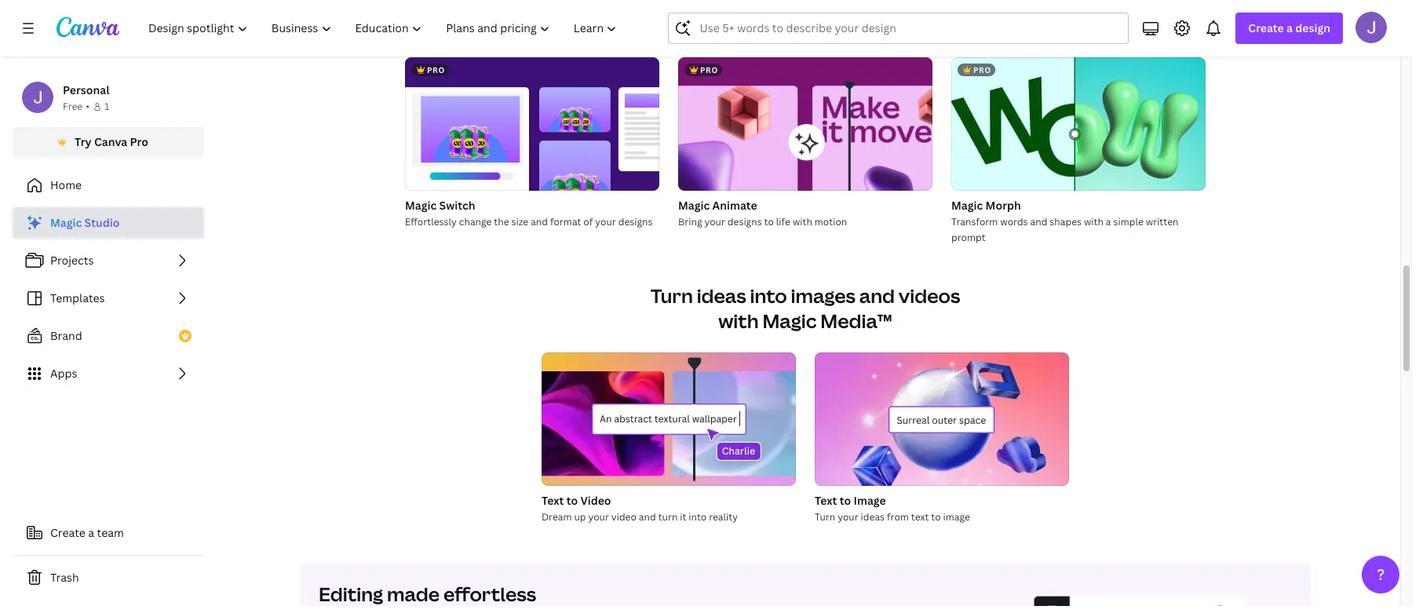 Task type: vqa. For each thing, say whether or not it's contained in the screenshot.
remove on the right of page
no



Task type: describe. For each thing, give the bounding box(es) containing it.
magic switch image
[[405, 57, 660, 191]]

magic switch group
[[405, 57, 660, 230]]

create a design button
[[1237, 13, 1344, 44]]

magic for magic morph
[[952, 198, 984, 213]]

images
[[791, 283, 856, 309]]

1
[[104, 100, 109, 113]]

try canva pro button
[[13, 127, 204, 157]]

group for text to video
[[542, 353, 796, 486]]

with inside magic animate bring your designs to life with motion
[[793, 215, 813, 229]]

text to video image
[[542, 353, 796, 486]]

create for create a team
[[50, 525, 86, 540]]

words
[[1001, 215, 1029, 229]]

team
[[97, 525, 124, 540]]

media™
[[821, 308, 893, 334]]

text for text to video
[[542, 493, 564, 508]]

videos
[[899, 283, 961, 309]]

pro for animate
[[701, 64, 718, 75]]

top level navigation element
[[138, 13, 631, 44]]

create a team
[[50, 525, 124, 540]]

magic for magic animate
[[679, 198, 710, 213]]

create for create a design
[[1249, 20, 1285, 35]]

trash link
[[13, 562, 204, 594]]

create a team button
[[13, 518, 204, 549]]

templates link
[[13, 283, 204, 314]]

written
[[1147, 215, 1179, 229]]

home
[[50, 178, 82, 192]]

life
[[777, 215, 791, 229]]

magic left studio
[[50, 215, 82, 230]]

try
[[75, 134, 92, 149]]

templates
[[50, 291, 105, 306]]

to right text at right
[[932, 511, 941, 524]]

into inside turn ideas into images and videos with magic media™
[[751, 283, 787, 309]]

to left image
[[840, 493, 852, 508]]

morph
[[986, 198, 1022, 213]]

your inside "text to image turn your ideas from text to image"
[[838, 511, 859, 524]]

create a design
[[1249, 20, 1331, 35]]

magic morph group
[[952, 57, 1206, 246]]

your inside the text to video dream up your video and turn it into reality
[[589, 511, 609, 524]]

your inside magic switch effortlessly change the size and format of your designs
[[596, 215, 616, 229]]

pro for switch
[[427, 64, 445, 75]]

designs inside magic switch effortlessly change the size and format of your designs
[[619, 215, 653, 229]]

text to image turn your ideas from text to image
[[815, 493, 971, 524]]

switch
[[440, 198, 476, 213]]

text to image image
[[815, 353, 1070, 486]]

jacob simon image
[[1356, 12, 1388, 43]]

motion
[[815, 215, 848, 229]]

group for text to image
[[815, 353, 1070, 486]]

pro
[[130, 134, 148, 149]]

magic animate bring your designs to life with motion
[[679, 198, 848, 229]]

transform
[[952, 215, 999, 229]]

free •
[[63, 100, 89, 113]]

image
[[944, 511, 971, 524]]

text to video group
[[542, 353, 796, 525]]

with for turn ideas into images and videos with magic media™
[[719, 308, 759, 334]]

studio
[[85, 215, 120, 230]]

video
[[612, 511, 637, 524]]

into inside the text to video dream up your video and turn it into reality
[[689, 511, 707, 524]]

magic morph transform words and shapes with a simple written prompt
[[952, 198, 1179, 244]]

up
[[575, 511, 586, 524]]

text for text to image
[[815, 493, 838, 508]]

to inside magic animate bring your designs to life with motion
[[765, 215, 774, 229]]

magic inside turn ideas into images and videos with magic media™
[[763, 308, 817, 334]]

Search search field
[[700, 13, 1098, 43]]

pro group for magic animate
[[679, 57, 933, 191]]

ideas inside "text to image turn your ideas from text to image"
[[861, 511, 885, 524]]

video
[[581, 493, 612, 508]]

from
[[888, 511, 909, 524]]

projects
[[50, 253, 94, 268]]

apps link
[[13, 358, 204, 390]]



Task type: locate. For each thing, give the bounding box(es) containing it.
into right it
[[689, 511, 707, 524]]

into
[[751, 283, 787, 309], [689, 511, 707, 524]]

create
[[1249, 20, 1285, 35], [50, 525, 86, 540]]

0 vertical spatial create
[[1249, 20, 1285, 35]]

create inside button
[[50, 525, 86, 540]]

text
[[912, 511, 929, 524]]

0 horizontal spatial turn
[[651, 283, 693, 309]]

list
[[13, 207, 204, 390]]

change
[[459, 215, 492, 229]]

with for magic morph transform words and shapes with a simple written prompt
[[1085, 215, 1104, 229]]

1 horizontal spatial ideas
[[861, 511, 885, 524]]

1 horizontal spatial pro
[[701, 64, 718, 75]]

pro group for magic switch
[[405, 57, 660, 191]]

dream
[[542, 511, 572, 524]]

2 horizontal spatial pro group
[[952, 57, 1206, 191]]

designs inside magic animate bring your designs to life with motion
[[728, 215, 762, 229]]

your right of
[[596, 215, 616, 229]]

prompt
[[952, 231, 986, 244]]

0 vertical spatial into
[[751, 283, 787, 309]]

2 horizontal spatial pro
[[974, 64, 992, 75]]

magic studio
[[50, 215, 120, 230]]

magic
[[405, 198, 437, 213], [679, 198, 710, 213], [952, 198, 984, 213], [50, 215, 82, 230], [763, 308, 817, 334]]

effortlessly
[[405, 215, 457, 229]]

magic inside magic morph transform words and shapes with a simple written prompt
[[952, 198, 984, 213]]

2 vertical spatial a
[[88, 525, 94, 540]]

None search field
[[669, 13, 1130, 44]]

pro inside magic morph 'group'
[[974, 64, 992, 75]]

personal
[[63, 82, 110, 97]]

2 pro from the left
[[701, 64, 718, 75]]

reality
[[709, 511, 738, 524]]

magic inside magic animate bring your designs to life with motion
[[679, 198, 710, 213]]

animate
[[713, 198, 758, 213]]

0 vertical spatial a
[[1287, 20, 1294, 35]]

designs down animate
[[728, 215, 762, 229]]

turn
[[659, 511, 678, 524]]

1 horizontal spatial pro group
[[679, 57, 933, 191]]

simple
[[1114, 215, 1144, 229]]

try canva pro
[[75, 134, 148, 149]]

projects link
[[13, 245, 204, 276]]

turn ideas into images and videos with magic media™
[[651, 283, 961, 334]]

home link
[[13, 170, 204, 201]]

a for team
[[88, 525, 94, 540]]

1 vertical spatial ideas
[[861, 511, 885, 524]]

1 vertical spatial turn
[[815, 511, 836, 524]]

0 horizontal spatial text
[[542, 493, 564, 508]]

1 designs from the left
[[619, 215, 653, 229]]

3 pro group from the left
[[952, 57, 1206, 191]]

ideas
[[697, 283, 747, 309], [861, 511, 885, 524]]

0 horizontal spatial group
[[542, 353, 796, 486]]

•
[[86, 100, 89, 113]]

text to image group
[[815, 353, 1070, 525]]

0 horizontal spatial designs
[[619, 215, 653, 229]]

pro inside the magic animate group
[[701, 64, 718, 75]]

text
[[542, 493, 564, 508], [815, 493, 838, 508]]

ideas inside turn ideas into images and videos with magic media™
[[697, 283, 747, 309]]

free
[[63, 100, 83, 113]]

shapes
[[1050, 215, 1082, 229]]

and inside the text to video dream up your video and turn it into reality
[[639, 511, 656, 524]]

text up dream
[[542, 493, 564, 508]]

and inside magic switch effortlessly change the size and format of your designs
[[531, 215, 548, 229]]

magic animate group
[[679, 57, 933, 230]]

designs
[[619, 215, 653, 229], [728, 215, 762, 229]]

with inside magic morph transform words and shapes with a simple written prompt
[[1085, 215, 1104, 229]]

1 horizontal spatial into
[[751, 283, 787, 309]]

designs right of
[[619, 215, 653, 229]]

0 horizontal spatial into
[[689, 511, 707, 524]]

pro for morph
[[974, 64, 992, 75]]

and inside magic morph transform words and shapes with a simple written prompt
[[1031, 215, 1048, 229]]

turn
[[651, 283, 693, 309], [815, 511, 836, 524]]

bring
[[679, 215, 703, 229]]

1 pro from the left
[[427, 64, 445, 75]]

0 horizontal spatial pro
[[427, 64, 445, 75]]

and inside turn ideas into images and videos with magic media™
[[860, 283, 895, 309]]

with inside turn ideas into images and videos with magic media™
[[719, 308, 759, 334]]

to
[[765, 215, 774, 229], [567, 493, 578, 508], [840, 493, 852, 508], [932, 511, 941, 524]]

canva
[[94, 134, 127, 149]]

of
[[584, 215, 593, 229]]

group
[[542, 353, 796, 486], [815, 353, 1070, 486]]

apps
[[50, 366, 77, 381]]

and left videos
[[860, 283, 895, 309]]

0 vertical spatial turn
[[651, 283, 693, 309]]

magic up effortlessly
[[405, 198, 437, 213]]

and right words
[[1031, 215, 1048, 229]]

your
[[596, 215, 616, 229], [705, 215, 726, 229], [589, 511, 609, 524], [838, 511, 859, 524]]

0 vertical spatial ideas
[[697, 283, 747, 309]]

1 group from the left
[[542, 353, 796, 486]]

0 horizontal spatial with
[[719, 308, 759, 334]]

turn inside "text to image turn your ideas from text to image"
[[815, 511, 836, 524]]

pro
[[427, 64, 445, 75], [701, 64, 718, 75], [974, 64, 992, 75]]

pro group for magic morph
[[952, 57, 1206, 191]]

magic switch effortlessly change the size and format of your designs
[[405, 198, 653, 229]]

a left simple
[[1107, 215, 1112, 229]]

and left the turn
[[639, 511, 656, 524]]

magic inside magic switch effortlessly change the size and format of your designs
[[405, 198, 437, 213]]

brand link
[[13, 320, 204, 352]]

image
[[854, 493, 887, 508]]

1 horizontal spatial designs
[[728, 215, 762, 229]]

2 horizontal spatial with
[[1085, 215, 1104, 229]]

a inside button
[[88, 525, 94, 540]]

a left design
[[1287, 20, 1294, 35]]

a inside dropdown button
[[1287, 20, 1294, 35]]

a
[[1287, 20, 1294, 35], [1107, 215, 1112, 229], [88, 525, 94, 540]]

2 text from the left
[[815, 493, 838, 508]]

and right size
[[531, 215, 548, 229]]

magic animate image
[[679, 57, 933, 191]]

turn left from at the right bottom
[[815, 511, 836, 524]]

your down video
[[589, 511, 609, 524]]

design
[[1296, 20, 1331, 35]]

your inside magic animate bring your designs to life with motion
[[705, 215, 726, 229]]

turn down bring
[[651, 283, 693, 309]]

2 pro group from the left
[[679, 57, 933, 191]]

1 horizontal spatial turn
[[815, 511, 836, 524]]

text to video dream up your video and turn it into reality
[[542, 493, 738, 524]]

brand
[[50, 328, 82, 343]]

create inside dropdown button
[[1249, 20, 1285, 35]]

your down image
[[838, 511, 859, 524]]

magic morph image
[[952, 57, 1206, 191]]

magic studio link
[[13, 207, 204, 239]]

turn inside turn ideas into images and videos with magic media™
[[651, 283, 693, 309]]

2 group from the left
[[815, 353, 1070, 486]]

to up up
[[567, 493, 578, 508]]

a inside magic morph transform words and shapes with a simple written prompt
[[1107, 215, 1112, 229]]

magic up bring
[[679, 198, 710, 213]]

list containing magic studio
[[13, 207, 204, 390]]

1 pro group from the left
[[405, 57, 660, 191]]

text inside the text to video dream up your video and turn it into reality
[[542, 493, 564, 508]]

it
[[680, 511, 687, 524]]

2 horizontal spatial a
[[1287, 20, 1294, 35]]

trash
[[50, 570, 79, 585]]

to left life
[[765, 215, 774, 229]]

2 designs from the left
[[728, 215, 762, 229]]

1 vertical spatial a
[[1107, 215, 1112, 229]]

1 horizontal spatial create
[[1249, 20, 1285, 35]]

format
[[551, 215, 582, 229]]

1 horizontal spatial with
[[793, 215, 813, 229]]

text inside "text to image turn your ideas from text to image"
[[815, 493, 838, 508]]

1 vertical spatial create
[[50, 525, 86, 540]]

a for design
[[1287, 20, 1294, 35]]

0 horizontal spatial pro group
[[405, 57, 660, 191]]

the
[[494, 215, 509, 229]]

with
[[793, 215, 813, 229], [1085, 215, 1104, 229], [719, 308, 759, 334]]

0 horizontal spatial ideas
[[697, 283, 747, 309]]

and
[[531, 215, 548, 229], [1031, 215, 1048, 229], [860, 283, 895, 309], [639, 511, 656, 524]]

0 horizontal spatial a
[[88, 525, 94, 540]]

pro inside "magic switch" group
[[427, 64, 445, 75]]

a left team
[[88, 525, 94, 540]]

1 vertical spatial into
[[689, 511, 707, 524]]

3 pro from the left
[[974, 64, 992, 75]]

to inside the text to video dream up your video and turn it into reality
[[567, 493, 578, 508]]

1 horizontal spatial a
[[1107, 215, 1112, 229]]

magic up transform
[[952, 198, 984, 213]]

create left design
[[1249, 20, 1285, 35]]

your right bring
[[705, 215, 726, 229]]

size
[[512, 215, 529, 229]]

magic for magic switch
[[405, 198, 437, 213]]

create left team
[[50, 525, 86, 540]]

text left image
[[815, 493, 838, 508]]

into left images
[[751, 283, 787, 309]]

pro group
[[405, 57, 660, 191], [679, 57, 933, 191], [952, 57, 1206, 191]]

1 text from the left
[[542, 493, 564, 508]]

magic left media™
[[763, 308, 817, 334]]

0 horizontal spatial create
[[50, 525, 86, 540]]

1 horizontal spatial text
[[815, 493, 838, 508]]

1 horizontal spatial group
[[815, 353, 1070, 486]]



